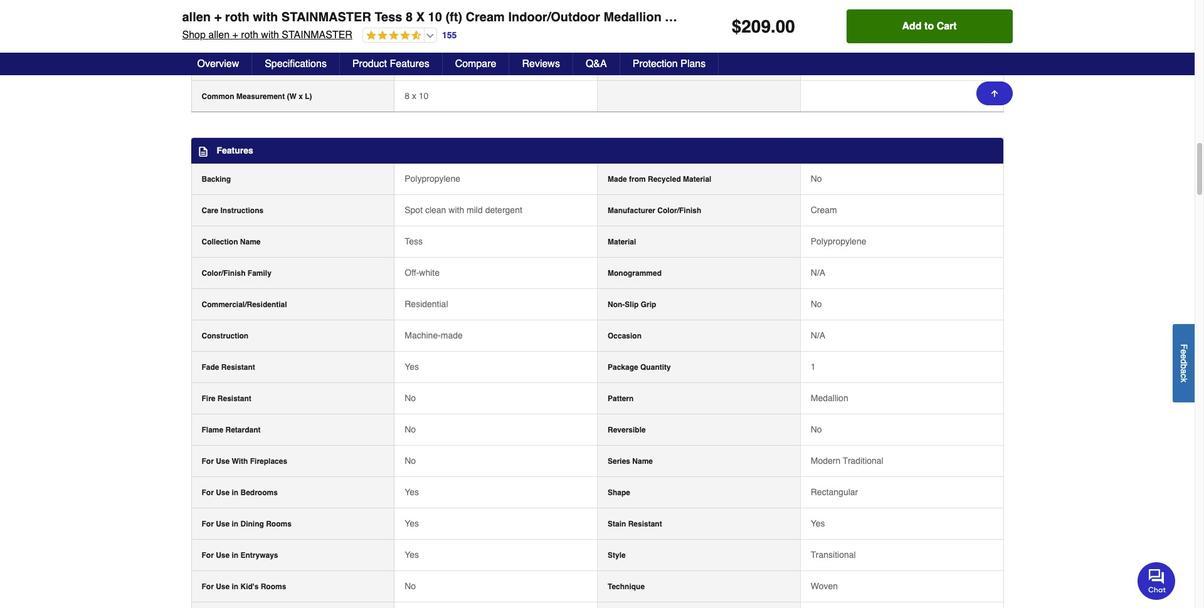 Task type: locate. For each thing, give the bounding box(es) containing it.
cart
[[937, 21, 957, 32]]

e up d
[[1179, 349, 1189, 354]]

indoor/outdoor
[[508, 10, 600, 24]]

for up for use in kid's rooms
[[202, 552, 214, 560]]

add
[[902, 21, 922, 32]]

+ up actual length (feet)
[[214, 10, 222, 24]]

compare
[[455, 58, 496, 70]]

fire
[[202, 395, 215, 403]]

use
[[216, 457, 230, 466], [216, 489, 230, 498], [216, 520, 230, 529], [216, 552, 230, 560], [216, 583, 230, 592]]

0 vertical spatial allen
[[182, 10, 211, 24]]

0 vertical spatial n/a
[[811, 268, 825, 278]]

medallion down 1
[[811, 393, 848, 403]]

1 in from the top
[[232, 489, 238, 498]]

roth up actual length (feet)
[[225, 10, 249, 24]]

machine-made
[[405, 331, 463, 341]]

name
[[240, 238, 261, 247], [632, 457, 653, 466]]

fire resistant
[[202, 395, 251, 403]]

5 for from the top
[[202, 583, 214, 592]]

for down for use with fireplaces
[[202, 489, 214, 498]]

0 vertical spatial roth
[[225, 10, 249, 24]]

0 vertical spatial polypropylene
[[405, 174, 460, 184]]

tess
[[375, 10, 402, 24], [405, 237, 423, 247]]

use for modern traditional
[[216, 457, 230, 466]]

2 vertical spatial resistant
[[628, 520, 662, 529]]

cream
[[466, 10, 505, 24], [811, 205, 837, 215]]

x left l)
[[299, 92, 303, 101]]

resistant for no
[[218, 395, 251, 403]]

0 horizontal spatial material
[[608, 238, 636, 247]]

name right collection
[[240, 238, 261, 247]]

1 vertical spatial color/finish
[[202, 269, 246, 278]]

0 horizontal spatial polypropylene
[[405, 174, 460, 184]]

1 use from the top
[[216, 457, 230, 466]]

area
[[665, 10, 692, 24]]

compare button
[[443, 53, 510, 75]]

allen up shop
[[182, 10, 211, 24]]

x down the 7.83
[[412, 91, 416, 101]]

allen right shop
[[208, 29, 230, 41]]

with left mild
[[449, 205, 464, 215]]

for left kid's
[[202, 583, 214, 592]]

use left dining at left bottom
[[216, 520, 230, 529]]

width
[[227, 61, 248, 70]]

ft
[[819, 28, 823, 38], [845, 28, 850, 38]]

1 vertical spatial rooms
[[261, 583, 286, 592]]

a
[[1179, 369, 1189, 374]]

1 actual from the top
[[202, 30, 225, 38]]

in for yes
[[232, 520, 238, 529]]

1 vertical spatial stainmaster
[[282, 29, 352, 41]]

use for yes
[[216, 520, 230, 529]]

for for rectangular
[[202, 489, 214, 498]]

f
[[1179, 344, 1189, 349]]

0 vertical spatial resistant
[[221, 363, 255, 372]]

actual left length
[[202, 30, 225, 38]]

weight (lbs.)
[[608, 61, 653, 70]]

in
[[232, 489, 238, 498], [232, 520, 238, 529], [232, 552, 238, 560], [232, 583, 238, 592]]

color/finish down collection
[[202, 269, 246, 278]]

made from recycled material
[[608, 175, 711, 184]]

with up shop allen + roth with stainmaster
[[253, 10, 278, 24]]

8 left 'x' in the left of the page
[[406, 10, 413, 24]]

x
[[416, 10, 425, 24]]

3 for from the top
[[202, 520, 214, 529]]

package quantity
[[608, 363, 671, 372]]

8-ft x 10-ft
[[811, 28, 850, 38]]

shop
[[182, 29, 206, 41]]

(feet) right width
[[250, 61, 270, 70]]

ft right '8-'
[[845, 28, 850, 38]]

+ up actual width (feet)
[[232, 29, 238, 41]]

material
[[683, 175, 711, 184], [608, 238, 636, 247]]

use for woven
[[216, 583, 230, 592]]

backing
[[202, 175, 231, 184]]

name for series name
[[632, 457, 653, 466]]

use left the entryways
[[216, 552, 230, 560]]

n/a for machine-made
[[811, 331, 825, 341]]

color/finish down the recycled
[[657, 207, 701, 215]]

features
[[390, 58, 429, 70], [217, 146, 253, 156]]

specifications
[[265, 58, 327, 70]]

1 horizontal spatial material
[[683, 175, 711, 184]]

10 down the 7.83
[[419, 91, 429, 101]]

use left kid's
[[216, 583, 230, 592]]

color/finish
[[657, 207, 701, 215], [202, 269, 246, 278]]

for
[[202, 457, 214, 466], [202, 489, 214, 498], [202, 520, 214, 529], [202, 552, 214, 560], [202, 583, 214, 592]]

8 x 10
[[405, 91, 429, 101]]

0 vertical spatial 10
[[428, 10, 442, 24]]

2 actual from the top
[[202, 61, 225, 70]]

(feet) right length
[[254, 30, 274, 38]]

30.1
[[811, 60, 828, 70]]

clean
[[425, 205, 446, 215]]

2 vertical spatial with
[[449, 205, 464, 215]]

8
[[406, 10, 413, 24], [405, 91, 410, 101]]

in for woven
[[232, 583, 238, 592]]

reversible
[[608, 426, 646, 435]]

1 vertical spatial name
[[632, 457, 653, 466]]

1 vertical spatial n/a
[[811, 331, 825, 341]]

family
[[248, 269, 271, 278]]

1 vertical spatial roth
[[241, 29, 258, 41]]

0 horizontal spatial ft
[[819, 28, 823, 38]]

resistant right fire
[[218, 395, 251, 403]]

3 in from the top
[[232, 552, 238, 560]]

0 vertical spatial features
[[390, 58, 429, 70]]

1 horizontal spatial ft
[[845, 28, 850, 38]]

features down 10.16
[[390, 58, 429, 70]]

1 vertical spatial (feet)
[[250, 61, 270, 70]]

1 horizontal spatial +
[[232, 29, 238, 41]]

features inside button
[[390, 58, 429, 70]]

10.16
[[405, 28, 427, 38]]

0 horizontal spatial features
[[217, 146, 253, 156]]

1 horizontal spatial cream
[[811, 205, 837, 215]]

1 vertical spatial +
[[232, 29, 238, 41]]

b
[[1179, 364, 1189, 369]]

with
[[253, 10, 278, 24], [261, 29, 279, 41], [449, 205, 464, 215]]

rooms
[[266, 520, 292, 529], [261, 583, 286, 592]]

chat invite button image
[[1138, 562, 1176, 600]]

care
[[202, 207, 218, 215]]

actual left width
[[202, 61, 225, 70]]

0 vertical spatial name
[[240, 238, 261, 247]]

q&a
[[586, 58, 607, 70]]

1 horizontal spatial name
[[632, 457, 653, 466]]

for for yes
[[202, 520, 214, 529]]

in left the entryways
[[232, 552, 238, 560]]

1 vertical spatial resistant
[[218, 395, 251, 403]]

2 e from the top
[[1179, 354, 1189, 359]]

spot clean with mild detergent
[[405, 205, 522, 215]]

2 in from the top
[[232, 520, 238, 529]]

x left 10-
[[826, 28, 830, 38]]

0 horizontal spatial medallion
[[604, 10, 662, 24]]

modern
[[811, 456, 841, 466]]

overview
[[197, 58, 239, 70]]

in left kid's
[[232, 583, 238, 592]]

color/finish family
[[202, 269, 271, 278]]

8 down the 7.83
[[405, 91, 410, 101]]

10 right 'x' in the left of the page
[[428, 10, 442, 24]]

+
[[214, 10, 222, 24], [232, 29, 238, 41]]

0 vertical spatial (feet)
[[254, 30, 274, 38]]

4 in from the top
[[232, 583, 238, 592]]

1 vertical spatial polypropylene
[[811, 237, 866, 247]]

use left bedrooms
[[216, 489, 230, 498]]

with right length
[[261, 29, 279, 41]]

roth up width
[[241, 29, 258, 41]]

roth
[[225, 10, 249, 24], [241, 29, 258, 41]]

for for woven
[[202, 583, 214, 592]]

ft left 10-
[[819, 28, 823, 38]]

209
[[741, 16, 771, 36]]

1 horizontal spatial features
[[390, 58, 429, 70]]

1
[[811, 362, 816, 372]]

use for transitional
[[216, 552, 230, 560]]

0 horizontal spatial tess
[[375, 10, 402, 24]]

common measurement (w x l)
[[202, 92, 312, 101]]

0 horizontal spatial name
[[240, 238, 261, 247]]

common
[[202, 92, 234, 101]]

(w
[[287, 92, 297, 101]]

0 vertical spatial with
[[253, 10, 278, 24]]

detergent
[[485, 205, 522, 215]]

add to cart button
[[846, 9, 1013, 43]]

tess down spot
[[405, 237, 423, 247]]

1 for from the top
[[202, 457, 214, 466]]

for use in entryways
[[202, 552, 278, 560]]

stain resistant
[[608, 520, 662, 529]]

off-
[[405, 268, 419, 278]]

kid's
[[241, 583, 259, 592]]

tess up '4.6 stars' image
[[375, 10, 402, 24]]

material down manufacturer
[[608, 238, 636, 247]]

off-white
[[405, 268, 440, 278]]

rooms right kid's
[[261, 583, 286, 592]]

actual for 10.16
[[202, 30, 225, 38]]

0 vertical spatial actual
[[202, 30, 225, 38]]

1 vertical spatial 10
[[419, 91, 429, 101]]

3 use from the top
[[216, 520, 230, 529]]

4 for from the top
[[202, 552, 214, 560]]

name for collection name
[[240, 238, 261, 247]]

$
[[732, 16, 741, 36]]

yes for 1
[[405, 362, 419, 372]]

overview button
[[185, 53, 252, 75]]

for down the flame
[[202, 457, 214, 466]]

(feet)
[[254, 30, 274, 38], [250, 61, 270, 70]]

(lbs.)
[[635, 61, 653, 70]]

in left dining at left bottom
[[232, 520, 238, 529]]

in left bedrooms
[[232, 489, 238, 498]]

2 n/a from the top
[[811, 331, 825, 341]]

2 for from the top
[[202, 489, 214, 498]]

0 vertical spatial rooms
[[266, 520, 292, 529]]

1 vertical spatial actual
[[202, 61, 225, 70]]

machine-
[[405, 331, 441, 341]]

0 vertical spatial color/finish
[[657, 207, 701, 215]]

name right series
[[632, 457, 653, 466]]

0 horizontal spatial color/finish
[[202, 269, 246, 278]]

1 vertical spatial allen
[[208, 29, 230, 41]]

1 vertical spatial material
[[608, 238, 636, 247]]

slip
[[625, 301, 639, 309]]

5 use from the top
[[216, 583, 230, 592]]

entryways
[[241, 552, 278, 560]]

resistant right 'stain'
[[628, 520, 662, 529]]

0 vertical spatial medallion
[[604, 10, 662, 24]]

resistant right fade
[[221, 363, 255, 372]]

add to cart
[[902, 21, 957, 32]]

1 vertical spatial medallion
[[811, 393, 848, 403]]

features right notes icon
[[217, 146, 253, 156]]

1 horizontal spatial tess
[[405, 237, 423, 247]]

yes for rectangular
[[405, 488, 419, 498]]

4.6 stars image
[[363, 30, 421, 42]]

series
[[608, 457, 630, 466]]

e up b
[[1179, 354, 1189, 359]]

1 horizontal spatial medallion
[[811, 393, 848, 403]]

with
[[232, 457, 248, 466]]

for left dining at left bottom
[[202, 520, 214, 529]]

2 use from the top
[[216, 489, 230, 498]]

0 horizontal spatial +
[[214, 10, 222, 24]]

construction
[[202, 332, 248, 341]]

recycled
[[648, 175, 681, 184]]

2 ft from the left
[[845, 28, 850, 38]]

0 horizontal spatial x
[[299, 92, 303, 101]]

0 horizontal spatial cream
[[466, 10, 505, 24]]

in for rectangular
[[232, 489, 238, 498]]

yes
[[405, 362, 419, 372], [405, 488, 419, 498], [405, 519, 419, 529], [811, 519, 825, 529], [405, 550, 419, 560]]

0 vertical spatial +
[[214, 10, 222, 24]]

rooms right dining at left bottom
[[266, 520, 292, 529]]

medallion left area
[[604, 10, 662, 24]]

0 vertical spatial cream
[[466, 10, 505, 24]]

4 use from the top
[[216, 552, 230, 560]]

made
[[441, 331, 463, 341]]

use left with
[[216, 457, 230, 466]]

1 n/a from the top
[[811, 268, 825, 278]]

material right the recycled
[[683, 175, 711, 184]]



Task type: describe. For each thing, give the bounding box(es) containing it.
fireplaces
[[250, 457, 287, 466]]

from
[[629, 175, 646, 184]]

allen + roth with stainmaster tess 8 x 10 (ft) cream indoor/outdoor medallion area rug
[[182, 10, 720, 24]]

plans
[[681, 58, 706, 70]]

rooms for no
[[261, 583, 286, 592]]

notes image
[[198, 147, 208, 157]]

care instructions
[[202, 207, 264, 215]]

modern traditional
[[811, 456, 883, 466]]

1 horizontal spatial x
[[412, 91, 416, 101]]

1 vertical spatial tess
[[405, 237, 423, 247]]

manufacturer
[[608, 207, 655, 215]]

10-
[[833, 28, 845, 38]]

actual width (feet)
[[202, 61, 270, 70]]

length
[[227, 30, 252, 38]]

style
[[608, 552, 626, 560]]

rectangular
[[811, 488, 858, 498]]

0 vertical spatial stainmaster
[[281, 10, 371, 24]]

spot
[[405, 205, 423, 215]]

for use in bedrooms
[[202, 489, 278, 498]]

(feet) for 10.16
[[254, 30, 274, 38]]

reviews
[[522, 58, 560, 70]]

0 vertical spatial material
[[683, 175, 711, 184]]

protection plans
[[633, 58, 706, 70]]

1 vertical spatial cream
[[811, 205, 837, 215]]

q&a button
[[573, 53, 620, 75]]

quantity
[[640, 363, 671, 372]]

(ft)
[[446, 10, 462, 24]]

stain
[[608, 520, 626, 529]]

traditional
[[843, 456, 883, 466]]

yes for transitional
[[405, 550, 419, 560]]

reviews button
[[510, 53, 573, 75]]

arrow up image
[[989, 88, 999, 98]]

fade
[[202, 363, 219, 372]]

manufacturer color/finish
[[608, 207, 701, 215]]

7.83
[[405, 60, 422, 70]]

use for rectangular
[[216, 489, 230, 498]]

grip
[[641, 301, 656, 309]]

for use in dining rooms
[[202, 520, 292, 529]]

d
[[1179, 359, 1189, 364]]

protection plans button
[[620, 53, 719, 75]]

product features button
[[340, 53, 443, 75]]

$ 209 . 00
[[732, 16, 795, 36]]

collection
[[202, 238, 238, 247]]

bedrooms
[[241, 489, 278, 498]]

1 vertical spatial with
[[261, 29, 279, 41]]

fade resistant
[[202, 363, 255, 372]]

specifications button
[[252, 53, 340, 75]]

technique
[[608, 583, 645, 592]]

0 vertical spatial 8
[[406, 10, 413, 24]]

for for modern traditional
[[202, 457, 214, 466]]

non-
[[608, 301, 625, 309]]

00
[[776, 16, 795, 36]]

measurement
[[236, 92, 285, 101]]

white
[[419, 268, 440, 278]]

dining
[[241, 520, 264, 529]]

rooms for yes
[[266, 520, 292, 529]]

for for transitional
[[202, 552, 214, 560]]

to
[[924, 21, 934, 32]]

rug
[[696, 10, 720, 24]]

shop allen + roth with stainmaster
[[182, 29, 352, 41]]

c
[[1179, 374, 1189, 378]]

in for transitional
[[232, 552, 238, 560]]

retardant
[[225, 426, 261, 435]]

mild
[[467, 205, 483, 215]]

series name
[[608, 457, 653, 466]]

.
[[771, 16, 776, 36]]

(feet) for 7.83
[[250, 61, 270, 70]]

actual for 7.83
[[202, 61, 225, 70]]

f e e d b a c k button
[[1173, 324, 1195, 402]]

flame retardant
[[202, 426, 261, 435]]

k
[[1179, 378, 1189, 382]]

protection
[[633, 58, 678, 70]]

1 horizontal spatial color/finish
[[657, 207, 701, 215]]

occasion
[[608, 332, 642, 341]]

f e e d b a c k
[[1179, 344, 1189, 382]]

1 vertical spatial 8
[[405, 91, 410, 101]]

1 e from the top
[[1179, 349, 1189, 354]]

package
[[608, 363, 638, 372]]

product
[[352, 58, 387, 70]]

1 horizontal spatial polypropylene
[[811, 237, 866, 247]]

monogrammed
[[608, 269, 662, 278]]

transitional
[[811, 550, 856, 560]]

collection name
[[202, 238, 261, 247]]

2 horizontal spatial x
[[826, 28, 830, 38]]

residential
[[405, 299, 448, 309]]

yes for yes
[[405, 519, 419, 529]]

for use with fireplaces
[[202, 457, 287, 466]]

shape
[[608, 489, 630, 498]]

1 ft from the left
[[819, 28, 823, 38]]

155
[[442, 30, 457, 40]]

1 vertical spatial features
[[217, 146, 253, 156]]

pattern
[[608, 395, 634, 403]]

0 vertical spatial tess
[[375, 10, 402, 24]]

non-slip grip
[[608, 301, 656, 309]]

resistant for yes
[[221, 363, 255, 372]]

n/a for off-white
[[811, 268, 825, 278]]



Task type: vqa. For each thing, say whether or not it's contained in the screenshot.
Use associated with Woven
yes



